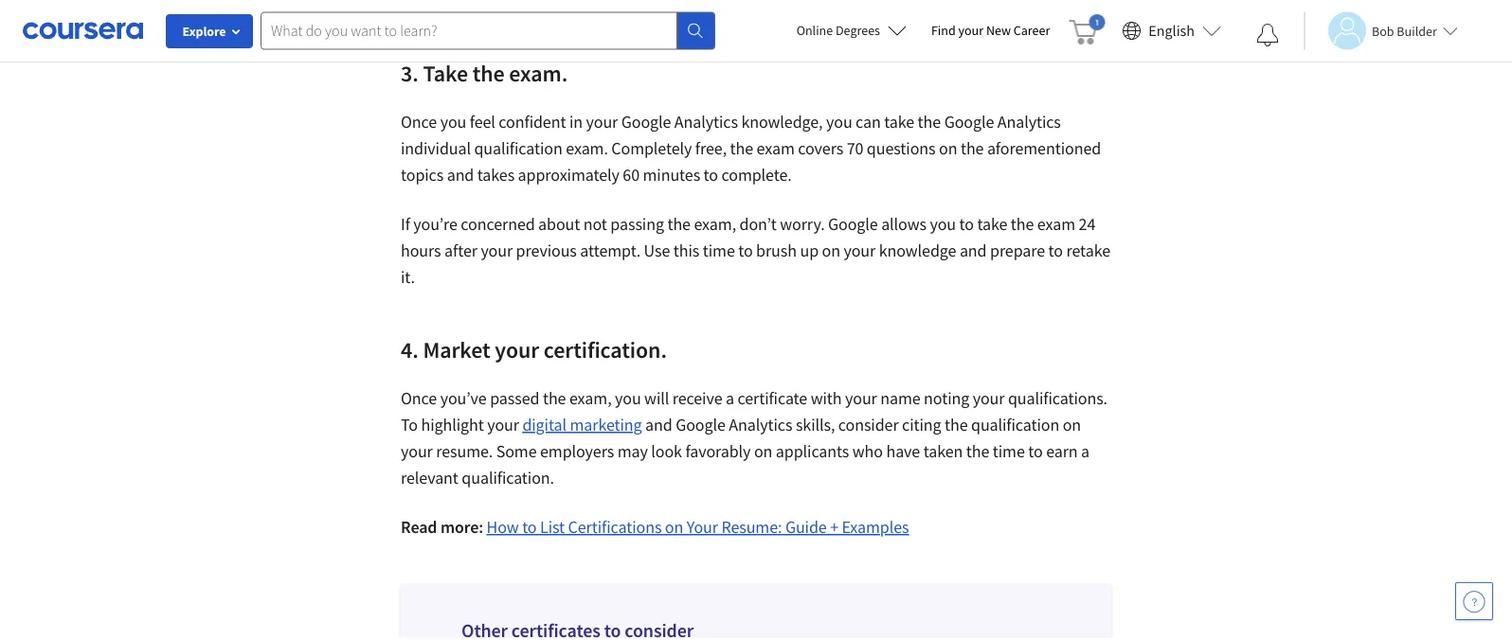 Task type: locate. For each thing, give the bounding box(es) containing it.
exam. up confident on the left of page
[[509, 59, 568, 87]]

0 horizontal spatial qualification
[[474, 138, 563, 159]]

your down to
[[401, 441, 433, 463]]

exam, up digital marketing link at left
[[570, 388, 612, 409]]

1 once from the top
[[401, 111, 437, 133]]

exam. down in
[[566, 138, 608, 159]]

exam left 24
[[1038, 214, 1076, 235]]

to down 'free,'
[[704, 164, 718, 186]]

on
[[939, 138, 958, 159], [822, 240, 841, 262], [1063, 415, 1082, 436], [754, 441, 773, 463], [665, 517, 684, 538]]

taken
[[924, 441, 963, 463]]

exam down "knowledge,"
[[757, 138, 795, 159]]

receive
[[673, 388, 723, 409]]

0 vertical spatial once
[[401, 111, 437, 133]]

qualification inside the once you feel confident in your google analytics knowledge, you can take the google analytics individual qualification exam. completely free, the exam covers 70 questions on the aforementioned topics and takes approximately 60 minutes to complete.
[[474, 138, 563, 159]]

hours
[[401, 240, 441, 262]]

to
[[401, 415, 418, 436]]

take up prepare
[[978, 214, 1008, 235]]

2 once from the top
[[401, 388, 437, 409]]

this
[[674, 240, 700, 262]]

take up questions
[[884, 111, 915, 133]]

to inside the once you feel confident in your google analytics knowledge, you can take the google analytics individual qualification exam. completely free, the exam covers 70 questions on the aforementioned topics and takes approximately 60 minutes to complete.
[[704, 164, 718, 186]]

a right receive on the left of page
[[726, 388, 734, 409]]

analytics inside and google analytics skills, consider citing the qualification on your resume. some employers may look favorably on applicants who have taken the time to earn a relevant qualification.
[[729, 415, 793, 436]]

0 horizontal spatial a
[[726, 388, 734, 409]]

shopping cart: 1 item image
[[1069, 14, 1105, 45]]

qualification
[[474, 138, 563, 159], [971, 415, 1060, 436]]

a right earn at the bottom
[[1082, 441, 1090, 463]]

1 vertical spatial take
[[978, 214, 1008, 235]]

you left feel
[[440, 111, 467, 133]]

more:
[[441, 517, 483, 538]]

bob
[[1372, 22, 1395, 39]]

online degrees
[[797, 22, 880, 39]]

about
[[538, 214, 580, 235]]

once you feel confident in your google analytics knowledge, you can take the google analytics individual qualification exam. completely free, the exam covers 70 questions on the aforementioned topics and takes approximately 60 minutes to complete.
[[401, 111, 1101, 186]]

2 horizontal spatial and
[[960, 240, 987, 262]]

0 vertical spatial and
[[447, 164, 474, 186]]

your right in
[[586, 111, 618, 133]]

minutes
[[643, 164, 701, 186]]

the
[[473, 59, 505, 87], [918, 111, 941, 133], [730, 138, 754, 159], [961, 138, 984, 159], [668, 214, 691, 235], [1011, 214, 1034, 235], [543, 388, 566, 409], [945, 415, 968, 436], [967, 441, 990, 463]]

applicants
[[776, 441, 849, 463]]

60
[[623, 164, 640, 186]]

once inside once you've passed the exam, you will receive a certificate with your name noting your qualifications. to highlight your
[[401, 388, 437, 409]]

and left "takes"
[[447, 164, 474, 186]]

market
[[423, 336, 491, 364]]

the right take
[[473, 59, 505, 87]]

career
[[1014, 22, 1050, 39]]

look
[[651, 441, 682, 463]]

explore
[[182, 23, 226, 40]]

2 vertical spatial and
[[646, 415, 673, 436]]

qualification.
[[462, 468, 554, 489]]

once
[[401, 111, 437, 133], [401, 388, 437, 409]]

exam.
[[509, 59, 568, 87], [566, 138, 608, 159]]

bob builder
[[1372, 22, 1438, 39]]

and inside if you're concerned about not passing the exam, don't worry. google allows you to take the exam 24 hours after your previous attempt. use this time to brush up on your knowledge and prepare to retake it.
[[960, 240, 987, 262]]

time left earn at the bottom
[[993, 441, 1025, 463]]

0 vertical spatial time
[[703, 240, 735, 262]]

resume:
[[722, 517, 782, 538]]

1 vertical spatial once
[[401, 388, 437, 409]]

1 horizontal spatial and
[[646, 415, 673, 436]]

qualification down confident on the left of page
[[474, 138, 563, 159]]

the up this
[[668, 214, 691, 235]]

take inside if you're concerned about not passing the exam, don't worry. google allows you to take the exam 24 hours after your previous attempt. use this time to brush up on your knowledge and prepare to retake it.
[[978, 214, 1008, 235]]

1 horizontal spatial a
[[1082, 441, 1090, 463]]

and
[[447, 164, 474, 186], [960, 240, 987, 262], [646, 415, 673, 436]]

brush
[[756, 240, 797, 262]]

analytics up 'free,'
[[675, 111, 738, 133]]

certification.
[[544, 336, 667, 364]]

will
[[645, 388, 669, 409]]

individual
[[401, 138, 471, 159]]

time
[[703, 240, 735, 262], [993, 441, 1025, 463]]

qualification down qualifications.
[[971, 415, 1060, 436]]

on right up
[[822, 240, 841, 262]]

your inside the once you feel confident in your google analytics knowledge, you can take the google analytics individual qualification exam. completely free, the exam covers 70 questions on the aforementioned topics and takes approximately 60 minutes to complete.
[[586, 111, 618, 133]]

passed
[[490, 388, 540, 409]]

you inside if you're concerned about not passing the exam, don't worry. google allows you to take the exam 24 hours after your previous attempt. use this time to brush up on your knowledge and prepare to retake it.
[[930, 214, 956, 235]]

once for once you've passed the exam, you will receive a certificate with your name noting your qualifications. to highlight your
[[401, 388, 437, 409]]

and google analytics skills, consider citing the qualification on your resume. some employers may look favorably on applicants who have taken the time to earn a relevant qualification.
[[401, 415, 1090, 489]]

What do you want to learn? text field
[[261, 12, 678, 50]]

employers
[[540, 441, 614, 463]]

your right noting
[[973, 388, 1005, 409]]

with
[[811, 388, 842, 409]]

24
[[1079, 214, 1096, 235]]

your
[[959, 22, 984, 39], [586, 111, 618, 133], [481, 240, 513, 262], [844, 240, 876, 262], [495, 336, 539, 364], [845, 388, 877, 409], [973, 388, 1005, 409], [487, 415, 519, 436], [401, 441, 433, 463]]

0 horizontal spatial exam
[[757, 138, 795, 159]]

english button
[[1115, 0, 1229, 62]]

1 vertical spatial time
[[993, 441, 1025, 463]]

once up to
[[401, 388, 437, 409]]

exam,
[[694, 214, 736, 235], [570, 388, 612, 409]]

earn
[[1047, 441, 1078, 463]]

once inside the once you feel confident in your google analytics knowledge, you can take the google analytics individual qualification exam. completely free, the exam covers 70 questions on the aforementioned topics and takes approximately 60 minutes to complete.
[[401, 111, 437, 133]]

it.
[[401, 267, 415, 288]]

and inside and google analytics skills, consider citing the qualification on your resume. some employers may look favorably on applicants who have taken the time to earn a relevant qualification.
[[646, 415, 673, 436]]

0 horizontal spatial exam,
[[570, 388, 612, 409]]

google down receive on the left of page
[[676, 415, 726, 436]]

the up digital
[[543, 388, 566, 409]]

citing
[[902, 415, 942, 436]]

your right find
[[959, 22, 984, 39]]

and down will
[[646, 415, 673, 436]]

0 horizontal spatial and
[[447, 164, 474, 186]]

find your new career
[[932, 22, 1050, 39]]

on down once you've passed the exam, you will receive a certificate with your name noting your qualifications. to highlight your
[[754, 441, 773, 463]]

the right questions
[[961, 138, 984, 159]]

1 vertical spatial exam.
[[566, 138, 608, 159]]

the up complete.
[[730, 138, 754, 159]]

find
[[932, 22, 956, 39]]

you up knowledge
[[930, 214, 956, 235]]

on right questions
[[939, 138, 958, 159]]

and left prepare
[[960, 240, 987, 262]]

digital marketing
[[523, 415, 642, 436]]

1 vertical spatial qualification
[[971, 415, 1060, 436]]

you left can
[[826, 111, 853, 133]]

topics
[[401, 164, 444, 186]]

1 vertical spatial a
[[1082, 441, 1090, 463]]

qualification inside and google analytics skills, consider citing the qualification on your resume. some employers may look favorably on applicants who have taken the time to earn a relevant qualification.
[[971, 415, 1060, 436]]

to left earn at the bottom
[[1029, 441, 1043, 463]]

1 horizontal spatial exam,
[[694, 214, 736, 235]]

your up consider in the bottom right of the page
[[845, 388, 877, 409]]

exam. inside the once you feel confident in your google analytics knowledge, you can take the google analytics individual qualification exam. completely free, the exam covers 70 questions on the aforementioned topics and takes approximately 60 minutes to complete.
[[566, 138, 608, 159]]

1 vertical spatial and
[[960, 240, 987, 262]]

name
[[881, 388, 921, 409]]

you left will
[[615, 388, 641, 409]]

3. take the exam.
[[401, 59, 573, 87]]

your inside and google analytics skills, consider citing the qualification on your resume. some employers may look favorably on applicants who have taken the time to earn a relevant qualification.
[[401, 441, 433, 463]]

0 vertical spatial a
[[726, 388, 734, 409]]

list
[[540, 517, 565, 538]]

the right taken
[[967, 441, 990, 463]]

take
[[884, 111, 915, 133], [978, 214, 1008, 235]]

google right worry.
[[828, 214, 878, 235]]

1 horizontal spatial take
[[978, 214, 1008, 235]]

can
[[856, 111, 881, 133]]

new
[[987, 22, 1011, 39]]

questions
[[867, 138, 936, 159]]

0 vertical spatial qualification
[[474, 138, 563, 159]]

1 vertical spatial exam
[[1038, 214, 1076, 235]]

0 vertical spatial exam,
[[694, 214, 736, 235]]

to
[[704, 164, 718, 186], [960, 214, 974, 235], [739, 240, 753, 262], [1049, 240, 1063, 262], [1029, 441, 1043, 463], [522, 517, 537, 538]]

some
[[496, 441, 537, 463]]

exam
[[757, 138, 795, 159], [1038, 214, 1076, 235]]

0 horizontal spatial take
[[884, 111, 915, 133]]

your up the passed
[[495, 336, 539, 364]]

the down noting
[[945, 415, 968, 436]]

if
[[401, 214, 410, 235]]

exam, up this
[[694, 214, 736, 235]]

take inside the once you feel confident in your google analytics knowledge, you can take the google analytics individual qualification exam. completely free, the exam covers 70 questions on the aforementioned topics and takes approximately 60 minutes to complete.
[[884, 111, 915, 133]]

time inside if you're concerned about not passing the exam, don't worry. google allows you to take the exam 24 hours after your previous attempt. use this time to brush up on your knowledge and prepare to retake it.
[[703, 240, 735, 262]]

1 horizontal spatial qualification
[[971, 415, 1060, 436]]

1 horizontal spatial time
[[993, 441, 1025, 463]]

time right this
[[703, 240, 735, 262]]

0 horizontal spatial time
[[703, 240, 735, 262]]

your right up
[[844, 240, 876, 262]]

concerned
[[461, 214, 535, 235]]

your inside find your new career link
[[959, 22, 984, 39]]

1 horizontal spatial exam
[[1038, 214, 1076, 235]]

a
[[726, 388, 734, 409], [1082, 441, 1090, 463]]

once you've passed the exam, you will receive a certificate with your name noting your qualifications. to highlight your
[[401, 388, 1108, 436]]

0 vertical spatial exam
[[757, 138, 795, 159]]

None search field
[[261, 12, 716, 50]]

exam inside the once you feel confident in your google analytics knowledge, you can take the google analytics individual qualification exam. completely free, the exam covers 70 questions on the aforementioned topics and takes approximately 60 minutes to complete.
[[757, 138, 795, 159]]

0 vertical spatial take
[[884, 111, 915, 133]]

knowledge
[[879, 240, 957, 262]]

show notifications image
[[1257, 24, 1280, 46]]

skills,
[[796, 415, 835, 436]]

analytics down certificate
[[729, 415, 793, 436]]

analytics
[[675, 111, 738, 133], [998, 111, 1061, 133], [729, 415, 793, 436]]

your
[[687, 517, 718, 538]]

once up individual
[[401, 111, 437, 133]]

who
[[853, 441, 883, 463]]

1 vertical spatial exam,
[[570, 388, 612, 409]]



Task type: vqa. For each thing, say whether or not it's contained in the screenshot.
the by in the "Create a profile by entering your personal information." list item
no



Task type: describe. For each thing, give the bounding box(es) containing it.
not
[[584, 214, 607, 235]]

highlight
[[421, 415, 484, 436]]

certificate
[[738, 388, 808, 409]]

prepare
[[990, 240, 1045, 262]]

in
[[570, 111, 583, 133]]

exam, inside if you're concerned about not passing the exam, don't worry. google allows you to take the exam 24 hours after your previous attempt. use this time to brush up on your knowledge and prepare to retake it.
[[694, 214, 736, 235]]

degrees
[[836, 22, 880, 39]]

relevant
[[401, 468, 459, 489]]

marketing
[[570, 415, 642, 436]]

knowledge,
[[742, 111, 823, 133]]

find your new career link
[[922, 19, 1060, 43]]

how
[[487, 517, 519, 538]]

a inside and google analytics skills, consider citing the qualification on your resume. some employers may look favorably on applicants who have taken the time to earn a relevant qualification.
[[1082, 441, 1090, 463]]

after
[[445, 240, 478, 262]]

covers
[[798, 138, 844, 159]]

how to list certifications on your resume: guide + examples link
[[487, 517, 909, 538]]

certifications
[[568, 517, 662, 538]]

may
[[618, 441, 648, 463]]

complete.
[[722, 164, 792, 186]]

feel
[[470, 111, 496, 133]]

google inside if you're concerned about not passing the exam, don't worry. google allows you to take the exam 24 hours after your previous attempt. use this time to brush up on your knowledge and prepare to retake it.
[[828, 214, 878, 235]]

english
[[1149, 21, 1195, 40]]

confident
[[499, 111, 566, 133]]

builder
[[1397, 22, 1438, 39]]

up
[[800, 240, 819, 262]]

on left your
[[665, 517, 684, 538]]

completely
[[612, 138, 692, 159]]

resume.
[[436, 441, 493, 463]]

read
[[401, 517, 437, 538]]

time inside and google analytics skills, consider citing the qualification on your resume. some employers may look favorably on applicants who have taken the time to earn a relevant qualification.
[[993, 441, 1025, 463]]

on inside the once you feel confident in your google analytics knowledge, you can take the google analytics individual qualification exam. completely free, the exam covers 70 questions on the aforementioned topics and takes approximately 60 minutes to complete.
[[939, 138, 958, 159]]

bob builder button
[[1304, 12, 1458, 50]]

read more: how to list certifications on your resume: guide + examples
[[401, 517, 909, 538]]

the up questions
[[918, 111, 941, 133]]

your down the passed
[[487, 415, 519, 436]]

google up completely
[[621, 111, 671, 133]]

on up earn at the bottom
[[1063, 415, 1082, 436]]

4.
[[401, 336, 419, 364]]

if you're concerned about not passing the exam, don't worry. google allows you to take the exam 24 hours after your previous attempt. use this time to brush up on your knowledge and prepare to retake it.
[[401, 214, 1111, 288]]

allows
[[882, 214, 927, 235]]

google inside and google analytics skills, consider citing the qualification on your resume. some employers may look favorably on applicants who have taken the time to earn a relevant qualification.
[[676, 415, 726, 436]]

online degrees button
[[782, 9, 922, 51]]

use
[[644, 240, 670, 262]]

approximately
[[518, 164, 620, 186]]

don't
[[740, 214, 777, 235]]

online
[[797, 22, 833, 39]]

to down the don't
[[739, 240, 753, 262]]

qualifications.
[[1008, 388, 1108, 409]]

0 vertical spatial exam.
[[509, 59, 568, 87]]

a inside once you've passed the exam, you will receive a certificate with your name noting your qualifications. to highlight your
[[726, 388, 734, 409]]

4. market your certification.
[[401, 336, 667, 364]]

consider
[[839, 415, 899, 436]]

examples
[[842, 517, 909, 538]]

to left list
[[522, 517, 537, 538]]

you inside once you've passed the exam, you will receive a certificate with your name noting your qualifications. to highlight your
[[615, 388, 641, 409]]

you've
[[440, 388, 487, 409]]

the up prepare
[[1011, 214, 1034, 235]]

3.
[[401, 59, 419, 87]]

worry.
[[780, 214, 825, 235]]

to left retake
[[1049, 240, 1063, 262]]

passing
[[611, 214, 664, 235]]

google up aforementioned
[[945, 111, 994, 133]]

explore button
[[166, 14, 253, 48]]

retake
[[1067, 240, 1111, 262]]

exam inside if you're concerned about not passing the exam, don't worry. google allows you to take the exam 24 hours after your previous attempt. use this time to brush up on your knowledge and prepare to retake it.
[[1038, 214, 1076, 235]]

guide
[[786, 517, 827, 538]]

help center image
[[1463, 590, 1486, 613]]

to inside and google analytics skills, consider citing the qualification on your resume. some employers may look favorably on applicants who have taken the time to earn a relevant qualification.
[[1029, 441, 1043, 463]]

digital
[[523, 415, 567, 436]]

the inside once you've passed the exam, you will receive a certificate with your name noting your qualifications. to highlight your
[[543, 388, 566, 409]]

attempt.
[[580, 240, 641, 262]]

you're
[[414, 214, 458, 235]]

free,
[[696, 138, 727, 159]]

your down concerned
[[481, 240, 513, 262]]

once for once you feel confident in your google analytics knowledge, you can take the google analytics individual qualification exam. completely free, the exam covers 70 questions on the aforementioned topics and takes approximately 60 minutes to complete.
[[401, 111, 437, 133]]

70
[[847, 138, 864, 159]]

analytics up aforementioned
[[998, 111, 1061, 133]]

takes
[[477, 164, 515, 186]]

take
[[423, 59, 468, 87]]

digital marketing link
[[523, 415, 642, 436]]

to right allows
[[960, 214, 974, 235]]

exam, inside once you've passed the exam, you will receive a certificate with your name noting your qualifications. to highlight your
[[570, 388, 612, 409]]

coursera image
[[23, 15, 143, 46]]

noting
[[924, 388, 970, 409]]

aforementioned
[[987, 138, 1101, 159]]

previous
[[516, 240, 577, 262]]

and inside the once you feel confident in your google analytics knowledge, you can take the google analytics individual qualification exam. completely free, the exam covers 70 questions on the aforementioned topics and takes approximately 60 minutes to complete.
[[447, 164, 474, 186]]

have
[[887, 441, 920, 463]]

on inside if you're concerned about not passing the exam, don't worry. google allows you to take the exam 24 hours after your previous attempt. use this time to brush up on your knowledge and prepare to retake it.
[[822, 240, 841, 262]]

+
[[830, 517, 839, 538]]

favorably
[[686, 441, 751, 463]]



